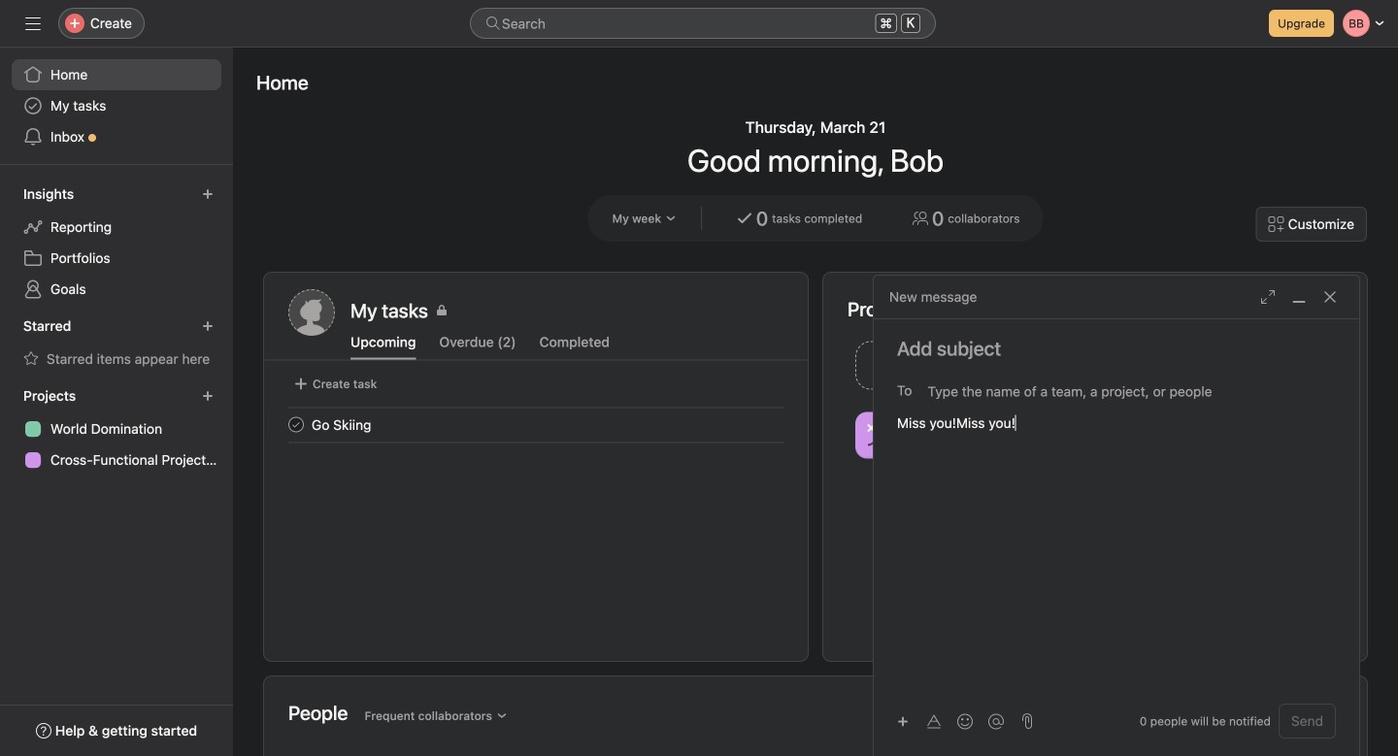 Task type: describe. For each thing, give the bounding box(es) containing it.
insert an object image
[[897, 716, 909, 728]]

Search tasks, projects, and more text field
[[470, 8, 936, 39]]

starred element
[[0, 309, 233, 379]]

projects element
[[0, 379, 233, 480]]

Mark complete checkbox
[[285, 413, 308, 437]]

add items to starred image
[[202, 321, 214, 332]]

mark complete image
[[285, 413, 308, 437]]

hide sidebar image
[[25, 16, 41, 31]]

line_and_symbols image
[[867, 424, 891, 447]]

add profile photo image
[[288, 289, 335, 336]]

Type the name of a team, a project, or people text field
[[928, 380, 1326, 403]]

close image
[[1323, 289, 1338, 305]]

insights element
[[0, 177, 233, 309]]



Task type: locate. For each thing, give the bounding box(es) containing it.
0 vertical spatial list item
[[848, 336, 1096, 395]]

toolbar
[[890, 708, 1014, 736]]

1 horizontal spatial list item
[[848, 336, 1096, 395]]

at mention image
[[989, 714, 1004, 730]]

Add subject text field
[[874, 335, 1360, 362]]

1 vertical spatial list item
[[265, 407, 808, 442]]

new insights image
[[202, 188, 214, 200]]

0 horizontal spatial list item
[[265, 407, 808, 442]]

list item
[[848, 336, 1096, 395], [265, 407, 808, 442]]

expand popout to full screen image
[[1261, 289, 1276, 305]]

minimize image
[[1292, 289, 1307, 305]]

new project or portfolio image
[[202, 390, 214, 402]]

None field
[[470, 8, 936, 39]]

global element
[[0, 48, 233, 164]]

dialog
[[874, 276, 1360, 757]]



Task type: vqa. For each thing, say whether or not it's contained in the screenshot.
list item to the top
yes



